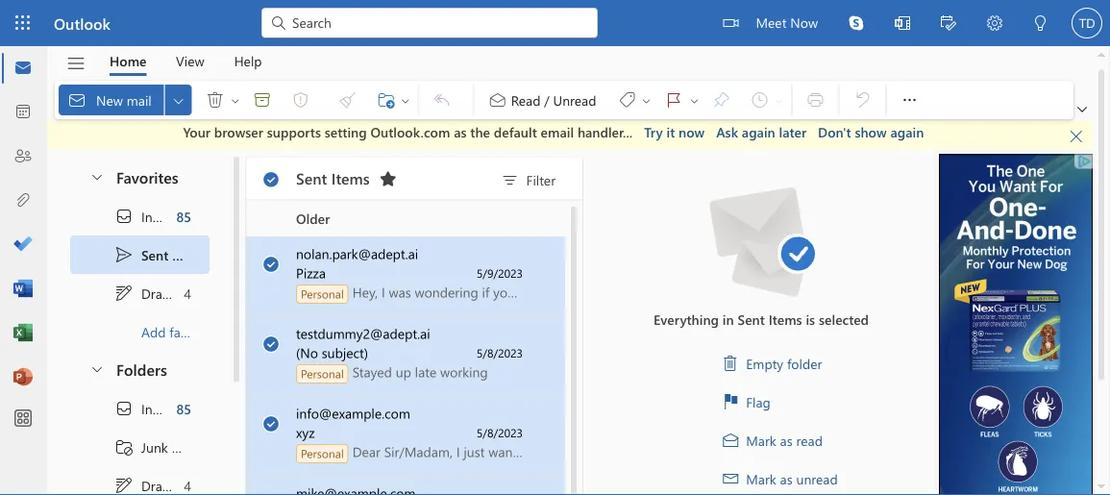 Task type: locate. For each thing, give the bounding box(es) containing it.
(no subject)
[[296, 343, 368, 361]]

as left the the
[[454, 123, 467, 141]]

 inbox 85
[[114, 206, 191, 226], [114, 399, 191, 418]]

items inside sent items 
[[332, 167, 370, 188]]

1 horizontal spatial items
[[332, 167, 370, 188]]

drafts inside favorites tree
[[141, 284, 177, 302]]

1  from the top
[[114, 283, 134, 303]]

as left read
[[781, 431, 793, 449]]

 left xyz
[[263, 415, 280, 432]]

 button left folders
[[80, 351, 113, 386]]

 for info@example.com
[[263, 415, 280, 432]]


[[1034, 15, 1049, 31]]

0 vertical spatial drafts
[[141, 284, 177, 302]]

 for nolan.park@adept.ai
[[263, 255, 280, 273]]

again
[[742, 123, 776, 141], [891, 123, 925, 141]]

items inside  sent items
[[172, 246, 206, 263]]


[[66, 53, 86, 74]]

 for nolan.park@adept.ai
[[264, 255, 279, 271]]

drafts for  tree item in favorites tree
[[141, 284, 177, 302]]

items left the is
[[769, 310, 803, 328]]

 inside select a conversation option
[[263, 335, 280, 353]]

1  inbox 85 from the top
[[114, 206, 191, 226]]

4 for  tree item in favorites tree
[[184, 284, 191, 302]]

sent right select all messages 'checkbox'
[[296, 167, 327, 188]]

4 inside favorites tree
[[184, 284, 191, 302]]


[[618, 90, 637, 110]]

 inside  
[[641, 95, 653, 106]]

drafts down  junk email
[[141, 476, 177, 494]]

ask
[[717, 123, 739, 141]]

everything in sent items is selected
[[654, 310, 870, 328]]

inbox for 2nd  tree item from the bottom of the 'application' containing outlook
[[141, 207, 174, 225]]

 for info@example.com
[[264, 415, 279, 430]]

as left unread
[[781, 470, 793, 487]]

sent right in
[[738, 310, 765, 328]]

2  from the top
[[114, 476, 134, 495]]

 down the supports
[[263, 171, 280, 188]]

again down  at the right
[[891, 123, 925, 141]]

 button for favorites
[[80, 158, 113, 194]]

3  from the top
[[264, 335, 279, 351]]

application containing outlook
[[0, 0, 1111, 495]]

 down 
[[114, 476, 134, 495]]

 button
[[243, 85, 282, 115]]

1  tree item from the top
[[70, 274, 210, 312]]

mark for mark as unread
[[747, 470, 777, 487]]

working
[[441, 363, 488, 380]]

2  from the top
[[263, 255, 280, 273]]

2  tree item from the top
[[70, 466, 210, 495]]

1  from the top
[[263, 171, 280, 188]]

add favorite
[[141, 322, 214, 340]]


[[724, 356, 739, 371]]

xyz
[[296, 423, 315, 441]]

0 vertical spatial items
[[332, 167, 370, 188]]

 drafts 4 inside favorites tree
[[114, 283, 191, 303]]

inbox inside favorites tree
[[141, 207, 174, 225]]

1 vertical spatial 5/8/2023
[[477, 425, 523, 440]]

0 vertical spatial inbox
[[141, 207, 174, 225]]

inbox up  junk email
[[141, 399, 174, 417]]

0 vertical spatial  inbox 85
[[114, 206, 191, 226]]

1 vertical spatial 
[[114, 399, 134, 418]]

5/8/2023 for testdummy2@adept.ai
[[477, 345, 523, 360]]

0 vertical spatial  drafts 4
[[114, 283, 191, 303]]

application
[[0, 0, 1111, 495]]

2 vertical spatial personal
[[301, 445, 344, 461]]

0 horizontal spatial items
[[172, 246, 206, 263]]

default
[[494, 123, 537, 141]]

1 personal from the top
[[301, 286, 344, 301]]

1 horizontal spatial sent
[[296, 167, 327, 188]]

4
[[184, 284, 191, 302], [184, 476, 191, 494]]

tab list
[[95, 46, 277, 76]]

unread
[[797, 470, 838, 487]]

 inside select all messages 'checkbox'
[[263, 171, 280, 188]]


[[263, 171, 280, 188], [263, 255, 280, 273], [263, 335, 280, 353], [263, 415, 280, 432]]


[[114, 283, 134, 303], [114, 476, 134, 495]]

4  from the top
[[263, 415, 280, 432]]

tab list inside 'application'
[[95, 46, 277, 76]]

4 down email
[[184, 476, 191, 494]]

 inside tree
[[114, 399, 134, 418]]

help button
[[220, 46, 277, 76]]

1 drafts from the top
[[141, 284, 177, 302]]

0 vertical spatial sent
[[296, 167, 327, 188]]

2 inbox from the top
[[141, 399, 174, 417]]

 up the 
[[114, 206, 134, 226]]

flag
[[747, 393, 771, 410]]

 left pizza
[[263, 255, 280, 273]]

 for sent items
[[263, 171, 280, 188]]


[[114, 437, 134, 456]]

2 vertical spatial select a conversation checkbox
[[250, 476, 296, 495]]

subject)
[[322, 343, 368, 361]]

 right 
[[689, 95, 701, 107]]

filter
[[527, 170, 556, 188]]

 drafts 4
[[114, 283, 191, 303], [114, 476, 191, 495]]

1 inbox from the top
[[141, 207, 174, 225]]

nolan.park@adept.ai
[[296, 244, 419, 262]]

0 vertical spatial 
[[114, 283, 134, 303]]

1 vertical spatial  tree item
[[70, 389, 210, 428]]

don't
[[819, 123, 852, 141]]

2 drafts from the top
[[141, 476, 177, 494]]

0 vertical spatial 5/8/2023
[[477, 345, 523, 360]]

2 5/8/2023 from the top
[[477, 425, 523, 440]]

 tree item down folders
[[70, 389, 210, 428]]


[[665, 90, 684, 110]]

drafts down  sent items
[[141, 284, 177, 302]]

personal down xyz
[[301, 445, 344, 461]]

0 vertical spatial  button
[[80, 158, 113, 194]]

2 vertical spatial items
[[769, 310, 803, 328]]

sent inside sent items 
[[296, 167, 327, 188]]

favorite
[[170, 322, 214, 340]]

items left 
[[332, 167, 370, 188]]

 tree item down favorites
[[70, 197, 210, 235]]

try it now
[[645, 123, 705, 141]]

5/8/2023 for info@example.com
[[477, 425, 523, 440]]

0 vertical spatial select a conversation checkbox
[[250, 236, 296, 278]]

1 vertical spatial personal
[[301, 366, 344, 381]]

selected
[[820, 310, 870, 328]]

 inside select all messages 'checkbox'
[[264, 171, 279, 186]]

don't show again
[[819, 123, 925, 141]]

0 vertical spatial 4
[[184, 284, 191, 302]]

1 4 from the top
[[184, 284, 191, 302]]

85 up  sent items
[[176, 207, 191, 225]]

select a conversation checkbox down xyz
[[250, 476, 296, 495]]


[[114, 206, 134, 226], [114, 399, 134, 418]]


[[641, 95, 653, 106], [689, 95, 701, 107], [89, 168, 105, 184], [89, 361, 105, 376]]

select a conversation checkbox down (no
[[250, 396, 296, 437]]

3 personal from the top
[[301, 445, 344, 461]]

 tree item
[[70, 197, 210, 235], [70, 389, 210, 428]]

 right 
[[641, 95, 653, 106]]

again right ask
[[742, 123, 776, 141]]

 mark as read
[[724, 431, 823, 449]]

testdummy2@adept.ai
[[296, 324, 431, 342]]

1 vertical spatial  inbox 85
[[114, 399, 191, 418]]

1 horizontal spatial again
[[891, 123, 925, 141]]

sent right the 
[[141, 246, 169, 263]]

Select a conversation checkbox
[[250, 236, 296, 278], [250, 396, 296, 437], [250, 476, 296, 495]]

(no
[[296, 343, 318, 361]]

 inbox 85 up junk
[[114, 399, 191, 418]]

2 vertical spatial sent
[[738, 310, 765, 328]]

 button inside favorites tree item
[[80, 158, 113, 194]]


[[724, 433, 739, 448]]

 tree item
[[70, 274, 210, 312], [70, 466, 210, 495]]

1  button from the top
[[80, 158, 113, 194]]

inbox inside tree
[[141, 399, 174, 417]]

inbox
[[141, 207, 174, 225], [141, 399, 174, 417]]

powerpoint image
[[13, 368, 33, 388]]

2  from the top
[[264, 255, 279, 271]]

0 horizontal spatial sent
[[141, 246, 169, 263]]

1 vertical spatial items
[[172, 246, 206, 263]]

mark right 
[[747, 470, 777, 487]]

85
[[176, 207, 191, 225], [176, 399, 191, 417]]

add
[[141, 322, 166, 340]]

1 vertical spatial mark
[[747, 470, 777, 487]]

select a conversation checkbox down select all messages 'checkbox'
[[250, 236, 296, 278]]

items right the 
[[172, 246, 206, 263]]

1 mark from the top
[[747, 431, 777, 449]]

0 vertical spatial  tree item
[[70, 197, 210, 235]]

0 horizontal spatial again
[[742, 123, 776, 141]]

now
[[791, 13, 819, 31]]

1 vertical spatial  button
[[80, 351, 113, 386]]

5/8/2023 up working
[[477, 345, 523, 360]]


[[942, 15, 957, 31]]

 mark as unread
[[724, 470, 838, 487]]

personal down pizza
[[301, 286, 344, 301]]

mark
[[747, 431, 777, 449], [747, 470, 777, 487]]

1  from the top
[[264, 171, 279, 186]]

pizza
[[296, 264, 326, 281]]

1 select a conversation checkbox from the top
[[250, 236, 296, 278]]

personal down (no subject)
[[301, 366, 344, 381]]

85 up email
[[176, 399, 191, 417]]

tab list containing home
[[95, 46, 277, 76]]

 tree item up add
[[70, 274, 210, 312]]

don't show again button
[[819, 123, 925, 142]]

2 vertical spatial as
[[781, 470, 793, 487]]

 button left favorites
[[80, 158, 113, 194]]

inbox up  sent items
[[141, 207, 174, 225]]

1 vertical spatial 85
[[176, 399, 191, 417]]

85 inside favorites tree
[[176, 207, 191, 225]]

excel image
[[13, 324, 33, 343]]

0 vertical spatial 
[[114, 206, 134, 226]]

2 85 from the top
[[176, 399, 191, 417]]

meet now
[[756, 13, 819, 31]]

select a conversation checkbox for nolan.park@adept.ai
[[250, 236, 296, 278]]

 tree item
[[70, 235, 210, 274]]

5/8/2023 down working
[[477, 425, 523, 440]]

 button
[[1061, 123, 1094, 150]]

0 vertical spatial personal
[[301, 286, 344, 301]]

2 select a conversation checkbox from the top
[[250, 396, 296, 437]]

4  from the top
[[264, 415, 279, 430]]

 left (no
[[264, 335, 279, 351]]

 left xyz
[[264, 415, 279, 430]]

1 5/8/2023 from the top
[[477, 345, 523, 360]]

to do image
[[13, 236, 33, 255]]

2 horizontal spatial sent
[[738, 310, 765, 328]]

 left folders
[[89, 361, 105, 376]]

1 vertical spatial 
[[114, 476, 134, 495]]

2  button from the top
[[80, 351, 113, 386]]

read
[[511, 91, 541, 108]]

 button
[[926, 0, 972, 49]]

 empty folder
[[724, 354, 823, 372]]

1 vertical spatial  drafts 4
[[114, 476, 191, 495]]

1 vertical spatial as
[[781, 431, 793, 449]]

0 vertical spatial mark
[[747, 431, 777, 449]]

3 select a conversation checkbox from the top
[[250, 476, 296, 495]]

files image
[[13, 191, 33, 211]]

1  from the top
[[114, 206, 134, 226]]

outlook banner
[[0, 0, 1111, 49]]

2 4 from the top
[[184, 476, 191, 494]]

1 vertical spatial 4
[[184, 476, 191, 494]]

 inbox 85 up  sent items
[[114, 206, 191, 226]]

 button for folders
[[80, 351, 113, 386]]

show
[[856, 123, 887, 141]]

mail image
[[13, 59, 33, 78]]

1 vertical spatial  tree item
[[70, 466, 210, 495]]

4 up favorite
[[184, 284, 191, 302]]

home
[[110, 52, 147, 70]]

 up 
[[114, 399, 134, 418]]

tree
[[70, 389, 210, 495]]


[[501, 171, 520, 190]]

 inside favorites tree
[[114, 206, 134, 226]]

 tree item down junk
[[70, 466, 210, 495]]


[[724, 15, 739, 31]]

1 vertical spatial drafts
[[141, 476, 177, 494]]

as for mark as unread
[[781, 470, 793, 487]]

 button inside folders tree item
[[80, 351, 113, 386]]


[[849, 15, 865, 31]]


[[379, 169, 398, 188]]

 filter
[[501, 170, 556, 190]]

Select a conversation checkbox
[[250, 316, 296, 357]]

1 vertical spatial select a conversation checkbox
[[250, 396, 296, 437]]

4 inside tree
[[184, 476, 191, 494]]

 left (no
[[263, 335, 280, 353]]

sent items 
[[296, 167, 398, 188]]

 down the 
[[114, 283, 134, 303]]

Select all messages checkbox
[[258, 166, 285, 193]]

supports
[[267, 123, 321, 141]]

2  from the top
[[114, 399, 134, 418]]

message list section
[[246, 152, 583, 495]]


[[896, 15, 911, 31]]


[[901, 90, 920, 110]]

 drafts 4 up add
[[114, 283, 191, 303]]

1 85 from the top
[[176, 207, 191, 225]]

 inbox 85 inside favorites tree
[[114, 206, 191, 226]]

0 vertical spatial 85
[[176, 207, 191, 225]]

drafts inside tree
[[141, 476, 177, 494]]

mark right 
[[747, 431, 777, 449]]

1 vertical spatial inbox
[[141, 399, 174, 417]]

 left pizza
[[264, 255, 279, 271]]

1 vertical spatial sent
[[141, 246, 169, 263]]

2 again from the left
[[891, 123, 925, 141]]

 inside select a conversation option
[[264, 335, 279, 351]]

5/8/2023
[[477, 345, 523, 360], [477, 425, 523, 440]]

ask again later
[[717, 123, 807, 141]]

0 vertical spatial  tree item
[[70, 274, 210, 312]]

85 inside tree
[[176, 399, 191, 417]]

2 mark from the top
[[747, 470, 777, 487]]

your browser supports setting outlook.com as the default email handler...
[[183, 123, 633, 141]]

junk
[[141, 438, 168, 456]]

drafts
[[141, 284, 177, 302], [141, 476, 177, 494]]

1  drafts 4 from the top
[[114, 283, 191, 303]]

personal inside "personal stayed up late working"
[[301, 366, 344, 381]]

 button
[[80, 158, 113, 194], [80, 351, 113, 386]]

 left favorites
[[89, 168, 105, 184]]

 drafts 4 down junk
[[114, 476, 191, 495]]

sent items heading
[[296, 157, 404, 200]]

3  from the top
[[263, 335, 280, 353]]

 down the supports
[[264, 171, 279, 186]]

 for testdummy2@adept.ai
[[263, 335, 280, 353]]

2 personal from the top
[[301, 366, 344, 381]]


[[724, 471, 739, 486]]

select a conversation checkbox for info@example.com
[[250, 396, 296, 437]]



Task type: vqa. For each thing, say whether or not it's contained in the screenshot.
this within the button
no



Task type: describe. For each thing, give the bounding box(es) containing it.
 for sent items
[[264, 171, 279, 186]]

2  inbox 85 from the top
[[114, 399, 191, 418]]

view button
[[162, 46, 219, 76]]

personal stayed up late working
[[301, 363, 488, 381]]

add favorite tree item
[[70, 312, 214, 351]]

mark for mark as read
[[747, 431, 777, 449]]

5/9/2023
[[477, 265, 523, 280]]

move & delete group
[[59, 81, 414, 119]]

unread
[[554, 91, 597, 108]]

personal for xyz
[[301, 445, 344, 461]]

message list everything in sent items is selected list box
[[246, 201, 583, 495]]

td
[[1080, 15, 1096, 30]]

outlook
[[54, 13, 111, 33]]

empty
[[747, 354, 784, 372]]

calendar image
[[13, 103, 33, 122]]

handler...
[[578, 123, 633, 141]]

folder
[[788, 354, 823, 372]]

your
[[183, 123, 211, 141]]

 button
[[891, 81, 930, 119]]

ask again later button
[[717, 123, 807, 142]]

it
[[667, 123, 675, 141]]

outlook.com
[[371, 123, 450, 141]]

is
[[806, 310, 816, 328]]

stayed
[[353, 363, 392, 380]]

0 vertical spatial as
[[454, 123, 467, 141]]

now
[[679, 123, 705, 141]]

the
[[471, 123, 491, 141]]

folders
[[116, 358, 167, 379]]

 
[[618, 90, 653, 110]]

home button
[[95, 46, 161, 76]]

in
[[723, 310, 735, 328]]

favorites
[[116, 166, 179, 186]]

 button
[[834, 0, 880, 46]]

try it now button
[[645, 123, 705, 142]]

people image
[[13, 147, 33, 166]]

setting
[[325, 123, 367, 141]]

 flag
[[724, 393, 771, 410]]

up
[[396, 363, 412, 380]]

drafts for 1st  tree item from the bottom
[[141, 476, 177, 494]]

sent inside  sent items
[[141, 246, 169, 263]]

1  tree item from the top
[[70, 197, 210, 235]]

 inside ' '
[[689, 95, 701, 107]]

try
[[645, 123, 663, 141]]

2  tree item from the top
[[70, 389, 210, 428]]

 button
[[972, 0, 1019, 49]]

email
[[541, 123, 574, 141]]

 for testdummy2@adept.ai
[[264, 335, 279, 351]]

more apps image
[[13, 410, 33, 429]]

1 again from the left
[[742, 123, 776, 141]]

personal for pizza
[[301, 286, 344, 301]]

td button
[[1065, 0, 1111, 46]]

read
[[797, 431, 823, 449]]

word image
[[13, 280, 33, 299]]


[[988, 15, 1003, 31]]

 inside favorites tree item
[[89, 168, 105, 184]]

 read / unread
[[488, 90, 597, 110]]

as for mark as read
[[781, 431, 793, 449]]

 inside folders tree item
[[89, 361, 105, 376]]

 button
[[880, 0, 926, 49]]

info@example.com
[[296, 404, 411, 422]]

 button
[[373, 163, 404, 194]]

 button
[[655, 85, 687, 115]]

meet
[[756, 13, 787, 31]]


[[1069, 129, 1085, 144]]

 button
[[687, 85, 703, 115]]


[[114, 245, 134, 264]]

left-rail-appbar navigation
[[4, 46, 42, 400]]

favorites tree
[[70, 151, 214, 351]]

2  drafts 4 from the top
[[114, 476, 191, 495]]

 button
[[1019, 0, 1065, 49]]

help
[[234, 52, 262, 70]]

inbox for 1st  tree item from the bottom
[[141, 399, 174, 417]]

 inside favorites tree
[[114, 283, 134, 303]]

later
[[780, 123, 807, 141]]

late
[[415, 363, 437, 380]]


[[488, 90, 508, 110]]

outlook link
[[54, 0, 111, 46]]

email
[[172, 438, 204, 456]]

tree containing 
[[70, 389, 210, 495]]

view
[[176, 52, 204, 70]]

 button
[[57, 47, 95, 80]]

 
[[665, 90, 701, 110]]

4 for 1st  tree item from the bottom
[[184, 476, 191, 494]]

 button
[[1074, 100, 1092, 119]]

 tree item
[[70, 428, 210, 466]]

 tree item inside favorites tree
[[70, 274, 210, 312]]

 sent items
[[114, 245, 206, 264]]


[[253, 90, 272, 110]]

2 horizontal spatial items
[[769, 310, 803, 328]]

browser
[[214, 123, 264, 141]]

tags group
[[479, 81, 788, 119]]

folders tree item
[[70, 351, 210, 389]]

 junk email
[[114, 437, 204, 456]]

/
[[545, 91, 550, 108]]

favorites tree item
[[70, 158, 210, 197]]


[[724, 394, 739, 410]]



